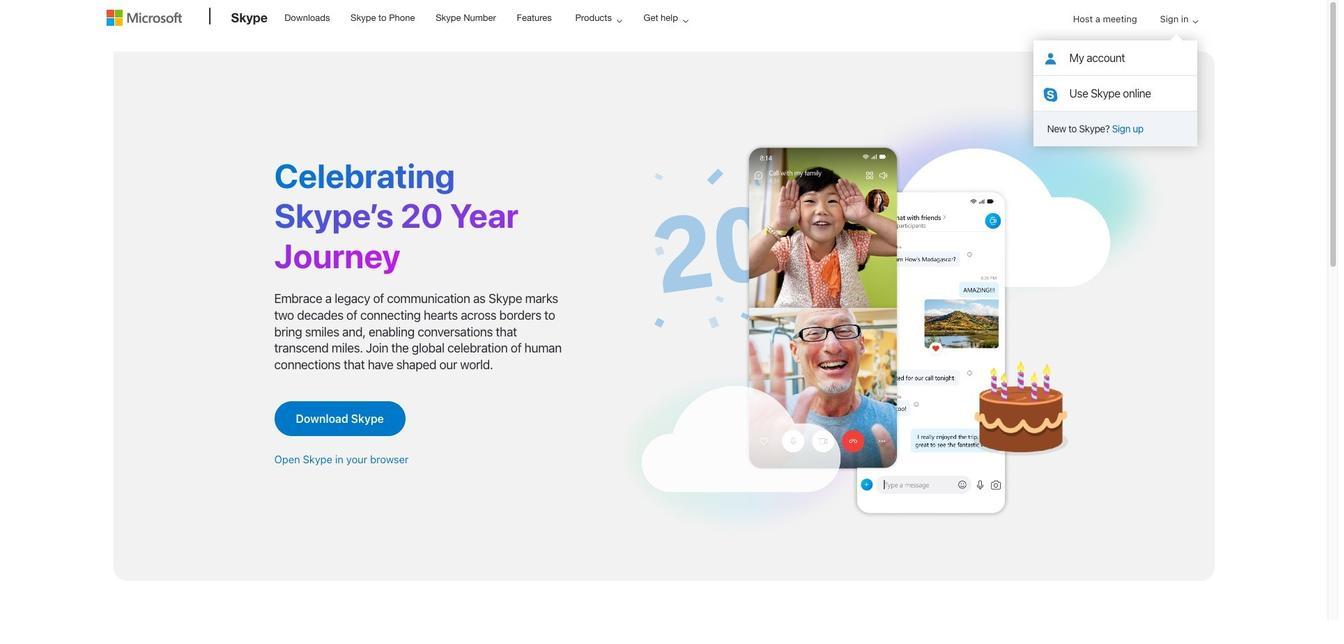 Task type: locate. For each thing, give the bounding box(es) containing it.
arrow down image
[[1188, 13, 1205, 30]]

menu bar
[[106, 1, 1222, 146]]

microsoft image
[[106, 10, 182, 26]]

user image
[[1044, 52, 1058, 66]]

menu
[[1034, 40, 1198, 146]]



Task type: describe. For each thing, give the bounding box(es) containing it.
great video calling with skype image
[[609, 93, 1173, 539]]

skype image
[[1044, 88, 1058, 102]]



Task type: vqa. For each thing, say whether or not it's contained in the screenshot.
built
no



